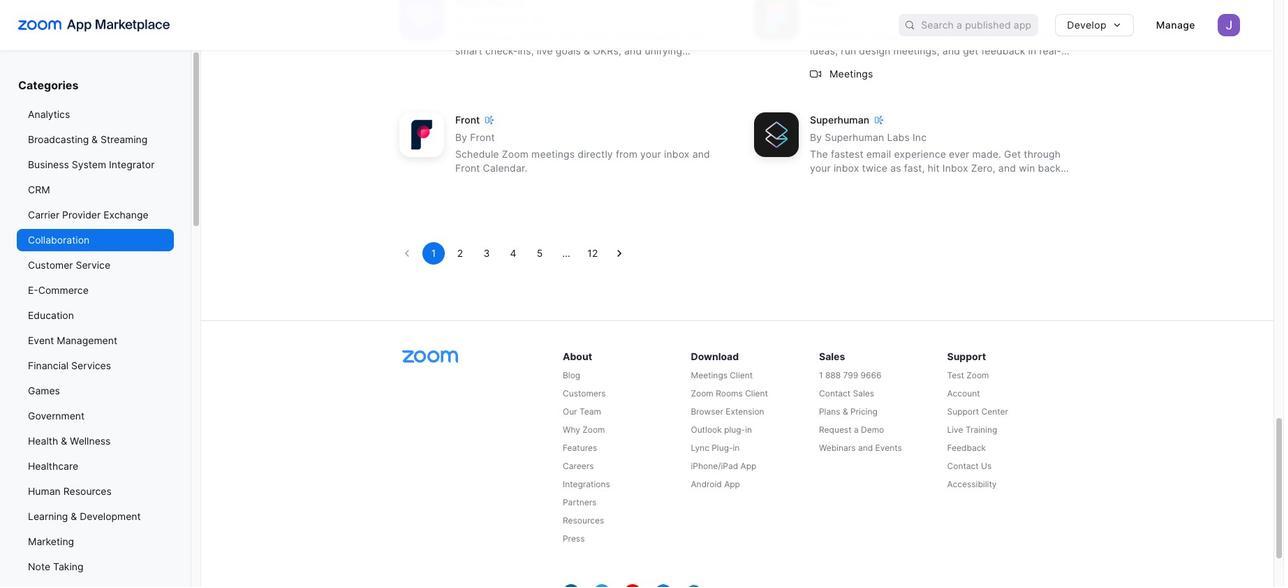 Task type: locate. For each thing, give the bounding box(es) containing it.
iphone/ipad app link
[[691, 461, 817, 473]]

&
[[584, 45, 590, 57], [92, 133, 98, 145], [843, 407, 848, 417], [61, 435, 67, 447], [71, 511, 77, 523]]

education
[[28, 309, 74, 321]]

wellness
[[70, 435, 111, 447]]

government
[[28, 410, 85, 422]]

plans
[[819, 407, 841, 417]]

& down work
[[584, 45, 590, 57]]

our
[[563, 407, 577, 417]]

figma up "collaborate"
[[825, 14, 854, 26]]

1 horizontal spatial app
[[741, 461, 757, 472]]

app down iphone/ipad app
[[725, 479, 740, 490]]

1 vertical spatial your
[[641, 148, 662, 160]]

0 horizontal spatial meetings
[[691, 370, 728, 381]]

1 left '2'
[[431, 248, 436, 259]]

meetings for meetings client
[[691, 370, 728, 381]]

note
[[28, 561, 50, 573]]

client down meetings client link
[[745, 389, 768, 399]]

by inside "by status hero, inc. connect your team to their work and each other with smart check-ins, live goals & okrs, and unifying dashboards"
[[455, 14, 468, 26]]

support down "account"
[[948, 407, 980, 417]]

your
[[498, 31, 519, 43], [641, 148, 662, 160], [810, 162, 831, 174]]

in left real-
[[1029, 45, 1037, 57]]

extension
[[726, 407, 765, 417]]

iphone/ipad app
[[691, 461, 757, 472]]

1 vertical spatial client
[[745, 389, 768, 399]]

client inside zoom rooms client 'link'
[[745, 389, 768, 399]]

0 horizontal spatial your
[[498, 31, 519, 43]]

on
[[868, 31, 880, 43], [1059, 31, 1071, 43]]

contact down feedback
[[948, 461, 979, 472]]

by front schedule zoom meetings directly from your inbox and front calendar.
[[455, 132, 710, 174]]

1 horizontal spatial figma
[[882, 31, 911, 43]]

on right jam
[[1059, 31, 1071, 43]]

meetings for meetings
[[830, 68, 874, 80]]

figma up meetings, at the top right of page
[[882, 31, 911, 43]]

contact down '888'
[[819, 389, 851, 399]]

healthcare
[[28, 460, 78, 472]]

1 left '888'
[[819, 370, 823, 381]]

your inside by front schedule zoom meetings directly from your inbox and front calendar.
[[641, 148, 662, 160]]

app for android app
[[725, 479, 740, 490]]

app for iphone/ipad app
[[741, 461, 757, 472]]

inbox
[[943, 162, 969, 174]]

support center link
[[948, 406, 1073, 419]]

2 time. from the top
[[810, 176, 834, 188]]

support center
[[948, 407, 1009, 417]]

inbox down fastest at top
[[834, 162, 860, 174]]

management
[[57, 335, 117, 347]]

support up test zoom
[[948, 351, 987, 363]]

your down the
[[810, 162, 831, 174]]

0 horizontal spatial contact
[[819, 389, 851, 399]]

e-commerce
[[28, 284, 89, 296]]

& right health
[[61, 435, 67, 447]]

5 link
[[529, 243, 551, 265]]

0 horizontal spatial app
[[725, 479, 740, 490]]

by inside by figma collaborate on figma and figjam files in zoom. jam on ideas, run design meetings, and get feedback in real- time.
[[810, 14, 822, 26]]

inbox inside by superhuman labs inc the fastest email experience ever made. get through your inbox twice as fast, hit inbox zero, and win back time.
[[834, 162, 860, 174]]

1 horizontal spatial sales
[[853, 389, 875, 399]]

1 vertical spatial meetings
[[691, 370, 728, 381]]

1 vertical spatial app
[[725, 479, 740, 490]]

zoom up browser
[[691, 389, 714, 399]]

and inside by superhuman labs inc the fastest email experience ever made. get through your inbox twice as fast, hit inbox zero, and win back time.
[[999, 162, 1016, 174]]

careers
[[563, 461, 594, 472]]

& right plans
[[843, 407, 848, 417]]

client up zoom rooms client at the right
[[730, 370, 753, 381]]

go to next page image
[[613, 247, 627, 261]]

meetings down run
[[830, 68, 874, 80]]

resources down partners
[[563, 516, 604, 526]]

by inside by front schedule zoom meetings directly from your inbox and front calendar.
[[455, 132, 468, 143]]

development
[[80, 511, 141, 523]]

and
[[611, 31, 629, 43], [914, 31, 931, 43], [625, 45, 642, 57], [943, 45, 961, 57], [693, 148, 710, 160], [999, 162, 1016, 174], [859, 443, 873, 454]]

3 link
[[476, 243, 498, 265]]

meetings
[[532, 148, 575, 160]]

zoom up calendar.
[[502, 148, 529, 160]]

win
[[1019, 162, 1036, 174]]

hit
[[928, 162, 940, 174]]

0 vertical spatial 1
[[431, 248, 436, 259]]

0 horizontal spatial resources
[[63, 486, 112, 497]]

inbox
[[664, 148, 690, 160], [834, 162, 860, 174]]

customer service link
[[17, 254, 174, 277]]

zoom.
[[1005, 31, 1034, 43]]

by for by superhuman labs inc the fastest email experience ever made. get through your inbox twice as fast, hit inbox zero, and win back time.
[[810, 132, 822, 143]]

account
[[948, 389, 980, 399]]

0 horizontal spatial on
[[868, 31, 880, 43]]

by up schedule
[[455, 132, 468, 143]]

0 horizontal spatial inbox
[[664, 148, 690, 160]]

1 for 1
[[431, 248, 436, 259]]

meetings client
[[691, 370, 753, 381]]

0 vertical spatial contact
[[819, 389, 851, 399]]

feedback
[[982, 45, 1026, 57]]

1 vertical spatial superhuman
[[825, 132, 885, 143]]

& down the human resources
[[71, 511, 77, 523]]

features link
[[563, 442, 688, 455]]

and inside by front schedule zoom meetings directly from your inbox and front calendar.
[[693, 148, 710, 160]]

0 horizontal spatial 1
[[431, 248, 436, 259]]

0 vertical spatial support
[[948, 351, 987, 363]]

zoom inside by front schedule zoom meetings directly from your inbox and front calendar.
[[502, 148, 529, 160]]

1 vertical spatial sales
[[853, 389, 875, 399]]

outlook plug-in link
[[691, 424, 817, 437]]

taking
[[53, 561, 83, 573]]

1 support from the top
[[948, 351, 987, 363]]

0 vertical spatial app
[[741, 461, 757, 472]]

1 horizontal spatial on
[[1059, 31, 1071, 43]]

2 horizontal spatial your
[[810, 162, 831, 174]]

2 on from the left
[[1059, 31, 1071, 43]]

support for support center
[[948, 407, 980, 417]]

1 horizontal spatial your
[[641, 148, 662, 160]]

1 888 799 9666
[[819, 370, 882, 381]]

client inside meetings client link
[[730, 370, 753, 381]]

1 time. from the top
[[810, 59, 834, 71]]

2 vertical spatial your
[[810, 162, 831, 174]]

time. down the
[[810, 176, 834, 188]]

app down lync plug-in link
[[741, 461, 757, 472]]

12 link
[[582, 243, 604, 265]]

by inside by superhuman labs inc the fastest email experience ever made. get through your inbox twice as fast, hit inbox zero, and win back time.
[[810, 132, 822, 143]]

2 vertical spatial front
[[455, 162, 480, 174]]

0 vertical spatial figma
[[825, 14, 854, 26]]

status
[[470, 14, 501, 26]]

live training
[[948, 425, 998, 435]]

1 horizontal spatial meetings
[[830, 68, 874, 80]]

browser extension link
[[691, 406, 817, 419]]

human resources
[[28, 486, 112, 497]]

resources up learning & development
[[63, 486, 112, 497]]

fast,
[[904, 162, 925, 174]]

time. inside by figma collaborate on figma and figjam files in zoom. jam on ideas, run design meetings, and get feedback in real- time.
[[810, 59, 834, 71]]

1 horizontal spatial 1
[[819, 370, 823, 381]]

smart
[[455, 45, 483, 57]]

1 horizontal spatial contact
[[948, 461, 979, 472]]

meetings down the "download"
[[691, 370, 728, 381]]

government link
[[17, 405, 174, 428]]

…
[[562, 248, 571, 259]]

inbox right from
[[664, 148, 690, 160]]

2 support from the top
[[948, 407, 980, 417]]

feedback link
[[948, 442, 1073, 455]]

888
[[826, 370, 841, 381]]

0 vertical spatial time.
[[810, 59, 834, 71]]

plans & pricing link
[[819, 406, 945, 419]]

ideas,
[[810, 45, 838, 57]]

back
[[1038, 162, 1061, 174]]

0 vertical spatial client
[[730, 370, 753, 381]]

1 vertical spatial resources
[[563, 516, 604, 526]]

your up check-
[[498, 31, 519, 43]]

1 vertical spatial 1
[[819, 370, 823, 381]]

webinars and events link
[[819, 442, 945, 455]]

1 horizontal spatial inbox
[[834, 162, 860, 174]]

2 link
[[449, 243, 472, 265]]

1 vertical spatial time.
[[810, 176, 834, 188]]

health & wellness link
[[17, 430, 174, 453]]

business system integrator link
[[17, 154, 174, 176]]

& down analytics link
[[92, 133, 98, 145]]

0 vertical spatial meetings
[[830, 68, 874, 80]]

1 vertical spatial support
[[948, 407, 980, 417]]

inc.
[[532, 14, 549, 26]]

outlook plug-in
[[691, 425, 752, 435]]

a
[[854, 425, 859, 435]]

calendar.
[[483, 162, 528, 174]]

sales up '888'
[[819, 351, 846, 363]]

get
[[963, 45, 979, 57]]

health
[[28, 435, 58, 447]]

collaboration link
[[17, 229, 174, 251]]

0 vertical spatial resources
[[63, 486, 112, 497]]

your right from
[[641, 148, 662, 160]]

resources inside human resources link
[[63, 486, 112, 497]]

0 vertical spatial inbox
[[664, 148, 690, 160]]

manage
[[1157, 19, 1196, 31]]

request
[[819, 425, 852, 435]]

by up the connect at the top left
[[455, 14, 468, 26]]

blog
[[563, 370, 581, 381]]

e-commerce link
[[17, 279, 174, 302]]

careers link
[[563, 461, 688, 473]]

why
[[563, 425, 580, 435]]

test
[[948, 370, 965, 381]]

zero,
[[972, 162, 996, 174]]

1 vertical spatial figma
[[882, 31, 911, 43]]

1 horizontal spatial resources
[[563, 516, 604, 526]]

by for by status hero, inc. connect your team to their work and each other with smart check-ins, live goals & okrs, and unifying dashboards
[[455, 14, 468, 26]]

collaboration
[[28, 234, 90, 246]]

0 vertical spatial your
[[498, 31, 519, 43]]

banner
[[0, 0, 1274, 50]]

in down 'plug-'
[[733, 443, 740, 454]]

sales up pricing
[[853, 389, 875, 399]]

0 vertical spatial front
[[455, 114, 480, 126]]

0 vertical spatial sales
[[819, 351, 846, 363]]

1 vertical spatial inbox
[[834, 162, 860, 174]]

& for plans & pricing
[[843, 407, 848, 417]]

by up "collaborate"
[[810, 14, 822, 26]]

in up feedback
[[993, 31, 1002, 43]]

time. down the ideas,
[[810, 59, 834, 71]]

android app link
[[691, 479, 817, 491]]

marketing
[[28, 536, 74, 548]]

through
[[1024, 148, 1061, 160]]

request a demo
[[819, 425, 885, 435]]

human resources link
[[17, 481, 174, 503]]

on up the design
[[868, 31, 880, 43]]

test zoom link
[[948, 370, 1073, 382]]

0 horizontal spatial sales
[[819, 351, 846, 363]]

1 vertical spatial contact
[[948, 461, 979, 472]]

by up the
[[810, 132, 822, 143]]



Task type: vqa. For each thing, say whether or not it's contained in the screenshot.
fast,
yes



Task type: describe. For each thing, give the bounding box(es) containing it.
experience
[[894, 148, 947, 160]]

schedule
[[455, 148, 499, 160]]

learning & development link
[[17, 506, 174, 528]]

center
[[982, 407, 1009, 417]]

& for learning & development
[[71, 511, 77, 523]]

3
[[484, 248, 490, 259]]

business system integrator
[[28, 159, 155, 170]]

as
[[891, 162, 902, 174]]

and inside webinars and events link
[[859, 443, 873, 454]]

accessibility
[[948, 479, 997, 490]]

1 vertical spatial front
[[470, 132, 495, 143]]

health & wellness
[[28, 435, 111, 447]]

1 888 799 9666 link
[[819, 370, 945, 382]]

note taking link
[[17, 556, 174, 578]]

broadcasting
[[28, 133, 89, 145]]

develop
[[1068, 19, 1107, 31]]

time. inside by superhuman labs inc the fastest email experience ever made. get through your inbox twice as fast, hit inbox zero, and win back time.
[[810, 176, 834, 188]]

connect
[[455, 31, 495, 43]]

webinars and events
[[819, 443, 902, 454]]

android app
[[691, 479, 740, 490]]

our team
[[563, 407, 601, 417]]

integrations
[[563, 479, 610, 490]]

resources link
[[563, 515, 688, 528]]

banner containing develop
[[0, 0, 1274, 50]]

your inside "by status hero, inc. connect your team to their work and each other with smart check-ins, live goals & okrs, and unifying dashboards"
[[498, 31, 519, 43]]

1 for 1 888 799 9666
[[819, 370, 823, 381]]

meetings,
[[894, 45, 940, 57]]

zoom rooms client link
[[691, 388, 817, 401]]

carrier provider exchange link
[[17, 204, 174, 226]]

live
[[537, 45, 553, 57]]

team
[[522, 31, 546, 43]]

download link
[[691, 350, 817, 364]]

customer
[[28, 259, 73, 271]]

1 on from the left
[[868, 31, 880, 43]]

integrations link
[[563, 479, 688, 491]]

outlook
[[691, 425, 722, 435]]

zoom inside 'link'
[[691, 389, 714, 399]]

support link
[[948, 350, 1073, 364]]

e-
[[28, 284, 38, 296]]

analytics link
[[17, 103, 174, 126]]

each
[[632, 31, 654, 43]]

zoom down team
[[583, 425, 605, 435]]

& for broadcasting & streaming
[[92, 133, 98, 145]]

made.
[[973, 148, 1002, 160]]

event management
[[28, 335, 117, 347]]

check-
[[486, 45, 518, 57]]

marketing link
[[17, 531, 174, 553]]

& for health & wellness
[[61, 435, 67, 447]]

inbox inside by front schedule zoom meetings directly from your inbox and front calendar.
[[664, 148, 690, 160]]

& inside "by status hero, inc. connect your team to their work and each other with smart check-ins, live goals & okrs, and unifying dashboards"
[[584, 45, 590, 57]]

lync plug-in link
[[691, 442, 817, 455]]

4 link
[[502, 243, 525, 265]]

zoom right test
[[967, 370, 990, 381]]

the
[[810, 148, 828, 160]]

hero,
[[503, 14, 529, 26]]

contact us link
[[948, 461, 1073, 473]]

contact for contact sales
[[819, 389, 851, 399]]

your inside by superhuman labs inc the fastest email experience ever made. get through your inbox twice as fast, hit inbox zero, and win back time.
[[810, 162, 831, 174]]

in down browser extension link at the bottom of the page
[[745, 425, 752, 435]]

meetings client link
[[691, 370, 817, 382]]

integrator
[[109, 159, 155, 170]]

unifying
[[645, 45, 683, 57]]

by for by front schedule zoom meetings directly from your inbox and front calendar.
[[455, 132, 468, 143]]

categories
[[18, 78, 79, 92]]

contact sales link
[[819, 388, 945, 401]]

crm link
[[17, 179, 174, 201]]

financial services link
[[17, 355, 174, 377]]

press
[[563, 534, 585, 544]]

android
[[691, 479, 722, 490]]

run
[[841, 45, 857, 57]]

browser
[[691, 407, 724, 417]]

develop button
[[1056, 14, 1134, 36]]

to
[[548, 31, 558, 43]]

0 horizontal spatial figma
[[825, 14, 854, 26]]

sales link
[[819, 350, 945, 364]]

about link
[[563, 350, 688, 364]]

by figma collaborate on figma and figjam files in zoom. jam on ideas, run design meetings, and get feedback in real- time.
[[810, 14, 1071, 71]]

get
[[1005, 148, 1021, 160]]

superhuman inside by superhuman labs inc the fastest email experience ever made. get through your inbox twice as fast, hit inbox zero, and win back time.
[[825, 132, 885, 143]]

2
[[457, 248, 463, 259]]

real-
[[1040, 45, 1062, 57]]

twice
[[862, 162, 888, 174]]

live
[[948, 425, 964, 435]]

learning & development
[[28, 511, 141, 523]]

about
[[563, 351, 592, 363]]

Search text field
[[922, 15, 1039, 35]]

resources inside resources link
[[563, 516, 604, 526]]

manage button
[[1146, 14, 1207, 36]]

goals
[[556, 45, 581, 57]]

contact sales
[[819, 389, 875, 399]]

features
[[563, 443, 597, 454]]

event
[[28, 335, 54, 347]]

commerce
[[38, 284, 89, 296]]

contact us
[[948, 461, 992, 472]]

0 vertical spatial superhuman
[[810, 114, 870, 126]]

12
[[588, 248, 598, 259]]

exchange
[[104, 209, 149, 221]]

us
[[981, 461, 992, 472]]

feedback
[[948, 443, 986, 454]]

search a published app element
[[899, 14, 1039, 36]]

by for by figma collaborate on figma and figjam files in zoom. jam on ideas, run design meetings, and get feedback in real- time.
[[810, 14, 822, 26]]

by status hero, inc. connect your team to their work and each other with smart check-ins, live goals & okrs, and unifying dashboards
[[455, 14, 705, 71]]

test zoom
[[948, 370, 990, 381]]

events
[[876, 443, 902, 454]]

contact for contact us
[[948, 461, 979, 472]]

support for support
[[948, 351, 987, 363]]



